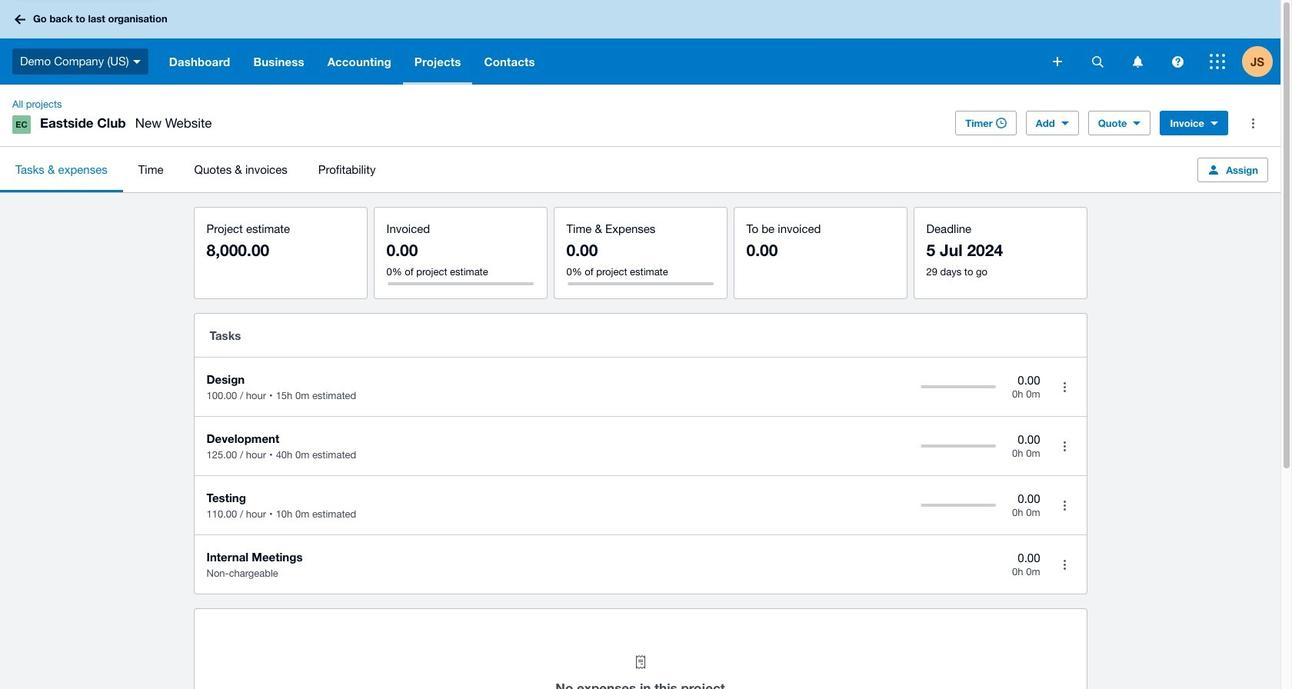 Task type: describe. For each thing, give the bounding box(es) containing it.
more options image
[[1050, 490, 1080, 521]]



Task type: vqa. For each thing, say whether or not it's contained in the screenshot.
svg icon to the left
yes



Task type: locate. For each thing, give the bounding box(es) containing it.
banner
[[0, 0, 1281, 85]]

svg image
[[15, 14, 25, 24], [1210, 54, 1225, 69], [1092, 56, 1103, 67], [1133, 56, 1143, 67], [1172, 56, 1183, 67], [1053, 57, 1062, 66], [133, 60, 141, 64]]

more options image
[[1238, 108, 1268, 138], [1050, 372, 1080, 402], [1050, 431, 1080, 462], [1050, 549, 1080, 580]]



